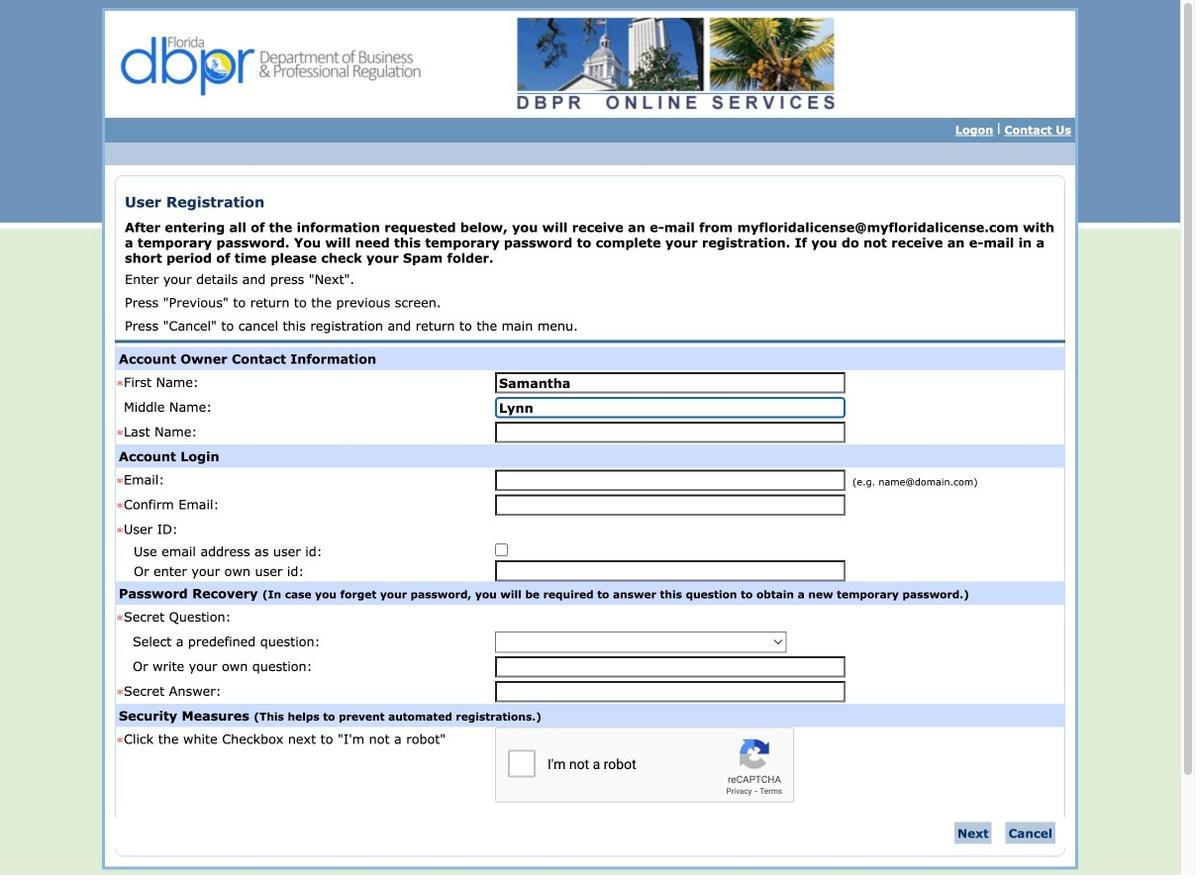 Task type: locate. For each thing, give the bounding box(es) containing it.
None checkbox
[[495, 544, 508, 557]]

None submit
[[955, 823, 992, 845], [1006, 823, 1056, 845], [955, 823, 992, 845], [1006, 823, 1056, 845]]

None text field
[[495, 470, 846, 491], [495, 657, 846, 678], [495, 470, 846, 491], [495, 657, 846, 678]]

click here to access the department's home page. image
[[112, 15, 430, 114]]

None text field
[[495, 372, 846, 394], [495, 397, 846, 418], [495, 422, 846, 443], [495, 495, 846, 516], [495, 561, 846, 582], [495, 681, 846, 703], [495, 372, 846, 394], [495, 397, 846, 418], [495, 422, 846, 443], [495, 495, 846, 516], [495, 561, 846, 582], [495, 681, 846, 703]]



Task type: describe. For each thing, give the bounding box(es) containing it.
banner image
[[507, 15, 847, 114]]



